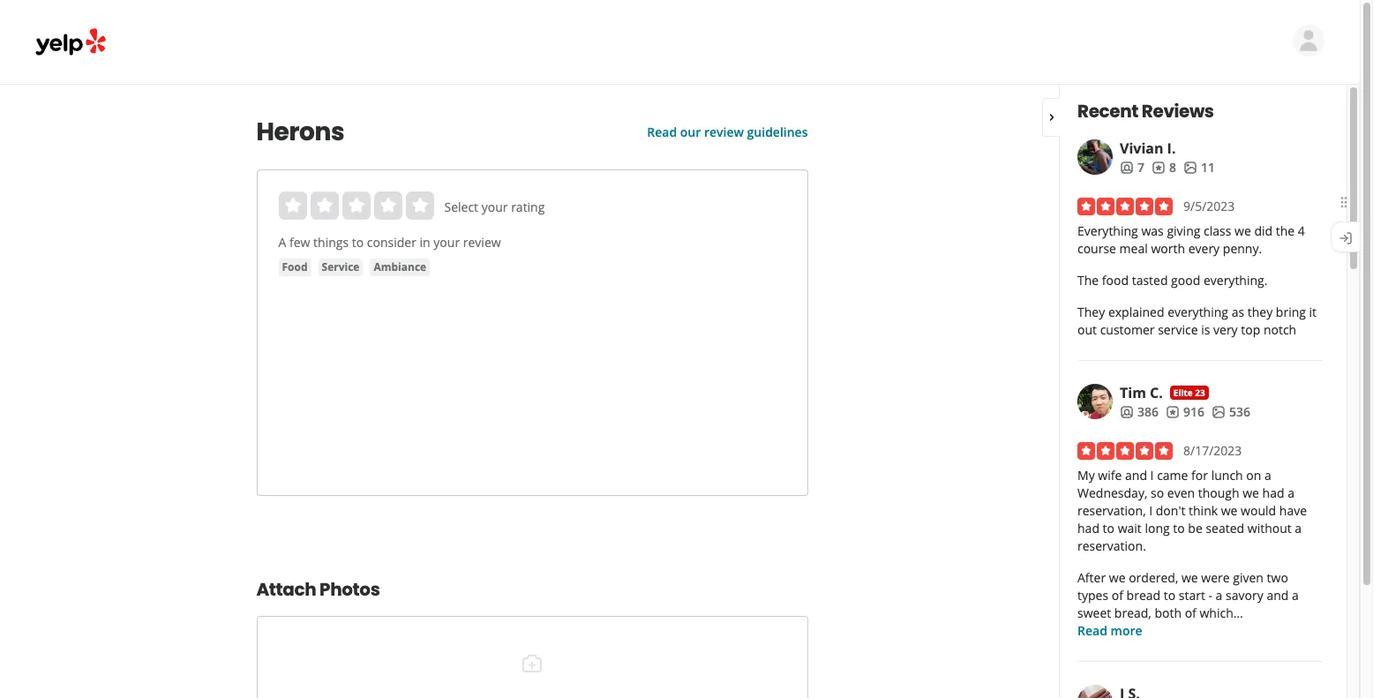 Task type: describe. For each thing, give the bounding box(es) containing it.
everything.
[[1204, 272, 1268, 289]]

everything
[[1168, 304, 1229, 320]]

was
[[1142, 222, 1164, 239]]

penny.
[[1223, 240, 1263, 257]]

photos element for 8
[[1184, 159, 1216, 177]]

i.
[[1168, 139, 1176, 158]]

we up start
[[1182, 569, 1199, 586]]

they
[[1078, 304, 1106, 320]]

tasted
[[1132, 272, 1168, 289]]

536
[[1230, 403, 1251, 420]]

9/5/2023
[[1184, 198, 1235, 215]]

the
[[1276, 222, 1295, 239]]

-
[[1209, 587, 1213, 604]]

came
[[1158, 467, 1189, 484]]

the food tasted good everything.
[[1078, 272, 1268, 289]]

herons
[[256, 115, 344, 149]]

c.
[[1150, 383, 1163, 403]]

5 star rating image for 7
[[1078, 198, 1173, 215]]

after we ordered, we were given two types of bread to start - a savory and a sweet bread, both of which…
[[1078, 569, 1299, 622]]

and inside my wife and i came for lunch on a wednesday, so even though we had a reservation, i don't think we would have had to wait long to be seated without a reservation.
[[1126, 467, 1148, 484]]

16 review v2 image for 916
[[1166, 405, 1180, 419]]

explained
[[1109, 304, 1165, 320]]

everything was giving class we did the 4 course meal worth every penny.
[[1078, 222, 1306, 257]]

ordered,
[[1129, 569, 1179, 586]]

on
[[1247, 467, 1262, 484]]

is
[[1202, 321, 1211, 338]]

select
[[445, 199, 479, 215]]

a right savory
[[1292, 587, 1299, 604]]

read for read our review guidelines
[[647, 124, 677, 140]]

a up have
[[1288, 485, 1295, 501]]

meal
[[1120, 240, 1148, 257]]

1 horizontal spatial your
[[482, 199, 508, 215]]

a down have
[[1295, 520, 1302, 537]]

out
[[1078, 321, 1097, 338]]

start
[[1179, 587, 1206, 604]]

class
[[1204, 222, 1232, 239]]

ambiance
[[374, 260, 427, 275]]

food
[[1103, 272, 1129, 289]]

we inside everything was giving class we did the 4 course meal worth every penny.
[[1235, 222, 1252, 239]]

we right the after
[[1110, 569, 1126, 586]]

savory
[[1226, 587, 1264, 604]]

vivian
[[1120, 139, 1164, 158]]

386
[[1138, 403, 1159, 420]]

our
[[680, 124, 701, 140]]

to left be
[[1174, 520, 1185, 537]]

11
[[1202, 159, 1216, 176]]

bread,
[[1115, 605, 1152, 622]]

attach photos image
[[522, 653, 543, 674]]

good
[[1172, 272, 1201, 289]]

attach photos
[[256, 577, 380, 602]]

a
[[279, 234, 286, 251]]

worth
[[1152, 240, 1186, 257]]

though
[[1199, 485, 1240, 501]]

to inside after we ordered, we were given two types of bread to start - a savory and a sweet bread, both of which…
[[1164, 587, 1176, 604]]

bring
[[1276, 304, 1307, 320]]

1 horizontal spatial had
[[1263, 485, 1285, 501]]

8/17/2023
[[1184, 442, 1242, 459]]

long
[[1145, 520, 1170, 537]]

reservation,
[[1078, 502, 1146, 519]]

food
[[282, 260, 308, 275]]

tim c.
[[1120, 383, 1163, 403]]

read for read more
[[1078, 622, 1108, 639]]

in
[[420, 234, 431, 251]]

to down reservation,
[[1103, 520, 1115, 537]]

vivian i.
[[1120, 139, 1176, 158]]

things
[[314, 234, 349, 251]]

very
[[1214, 321, 1238, 338]]

recent
[[1078, 99, 1139, 124]]

16 photos v2 image for 11
[[1184, 161, 1198, 175]]

recent reviews
[[1078, 99, 1214, 124]]

two
[[1267, 569, 1289, 586]]

to right things
[[352, 234, 364, 251]]

would
[[1241, 502, 1277, 519]]

a right -
[[1216, 587, 1223, 604]]

a right on
[[1265, 467, 1272, 484]]

5 star rating image for 386
[[1078, 442, 1173, 460]]

have
[[1280, 502, 1308, 519]]

wife
[[1099, 467, 1122, 484]]

don't
[[1156, 502, 1186, 519]]

1 vertical spatial of
[[1185, 605, 1197, 622]]

elite
[[1174, 387, 1193, 399]]

more
[[1111, 622, 1143, 639]]

read more
[[1078, 622, 1143, 639]]

even
[[1168, 485, 1195, 501]]

reviews
[[1142, 99, 1214, 124]]

23
[[1196, 387, 1206, 399]]

elite 23
[[1174, 387, 1206, 399]]

1 vertical spatial review
[[463, 234, 501, 251]]

16 review v2 image for 8
[[1152, 161, 1166, 175]]



Task type: locate. For each thing, give the bounding box(es) containing it.
your
[[482, 199, 508, 215], [434, 234, 460, 251]]

1 friends element from the top
[[1120, 159, 1145, 177]]

16 review v2 image
[[1152, 161, 1166, 175], [1166, 405, 1180, 419]]

and right wife
[[1126, 467, 1148, 484]]

everything
[[1078, 222, 1139, 239]]

0 horizontal spatial 16 photos v2 image
[[1184, 161, 1198, 175]]

0 horizontal spatial and
[[1126, 467, 1148, 484]]

5 star rating image up wife
[[1078, 442, 1173, 460]]

every
[[1189, 240, 1220, 257]]

tim
[[1120, 383, 1147, 403]]

so
[[1151, 485, 1165, 501]]

we up seated
[[1222, 502, 1238, 519]]

consider
[[367, 234, 417, 251]]

think
[[1189, 502, 1218, 519]]

photo of tim c. image
[[1078, 384, 1113, 419]]

it
[[1310, 304, 1317, 320]]

16 friends v2 image
[[1120, 161, 1134, 175], [1120, 405, 1134, 419]]

friends element
[[1120, 159, 1145, 177], [1120, 403, 1159, 421]]

2 5 star rating image from the top
[[1078, 442, 1173, 460]]

reviews element for 386
[[1166, 403, 1205, 421]]

reservation.
[[1078, 538, 1147, 554]]

0 vertical spatial photos element
[[1184, 159, 1216, 177]]

read our review guidelines
[[647, 124, 808, 140]]

0 vertical spatial had
[[1263, 485, 1285, 501]]

guidelines
[[747, 124, 808, 140]]

16 friends v2 image down tim
[[1120, 405, 1134, 419]]

of up bread,
[[1112, 587, 1124, 604]]

photos element
[[1184, 159, 1216, 177], [1212, 403, 1251, 421]]

were
[[1202, 569, 1230, 586]]

0 horizontal spatial your
[[434, 234, 460, 251]]

1 vertical spatial photos element
[[1212, 403, 1251, 421]]

read left 'our'
[[647, 124, 677, 140]]

16 friends v2 image for 7
[[1120, 161, 1134, 175]]

16 review v2 image left 8
[[1152, 161, 1166, 175]]

photos element right 916
[[1212, 403, 1251, 421]]

1 vertical spatial friends element
[[1120, 403, 1159, 421]]

top
[[1242, 321, 1261, 338]]

2 16 friends v2 image from the top
[[1120, 405, 1134, 419]]

0 horizontal spatial review
[[463, 234, 501, 251]]

my wife and i came for lunch on a wednesday, so even though we had a reservation, i don't think we would have had to wait long to be seated without a reservation.
[[1078, 467, 1308, 554]]

a
[[1265, 467, 1272, 484], [1288, 485, 1295, 501], [1295, 520, 1302, 537], [1216, 587, 1223, 604], [1292, 587, 1299, 604]]

had up would
[[1263, 485, 1285, 501]]

i up the long
[[1150, 502, 1153, 519]]

read our review guidelines link
[[647, 124, 808, 140]]

16 photos v2 image left '11' at right
[[1184, 161, 1198, 175]]

0 vertical spatial your
[[482, 199, 508, 215]]

service
[[322, 260, 360, 275]]

4
[[1298, 222, 1306, 239]]

0 vertical spatial of
[[1112, 587, 1124, 604]]

giving
[[1167, 222, 1201, 239]]

1 horizontal spatial read
[[1078, 622, 1108, 639]]

seated
[[1206, 520, 1245, 537]]

photos
[[320, 577, 380, 602]]

916
[[1184, 403, 1205, 420]]

customer
[[1101, 321, 1155, 338]]

reviews element containing 916
[[1166, 403, 1205, 421]]

friends element down the vivian
[[1120, 159, 1145, 177]]

1 16 friends v2 image from the top
[[1120, 161, 1134, 175]]

review down select your rating
[[463, 234, 501, 251]]

rating element
[[279, 192, 434, 220]]

close sidebar icon image
[[1045, 110, 1059, 124], [1045, 110, 1059, 124]]

1 horizontal spatial of
[[1185, 605, 1197, 622]]

1 vertical spatial read
[[1078, 622, 1108, 639]]

friends element down tim c.
[[1120, 403, 1159, 421]]

had down reservation,
[[1078, 520, 1100, 537]]

i
[[1151, 467, 1154, 484], [1150, 502, 1153, 519]]

read
[[647, 124, 677, 140], [1078, 622, 1108, 639]]

1 vertical spatial 16 friends v2 image
[[1120, 405, 1134, 419]]

photos element right 8
[[1184, 159, 1216, 177]]

notch
[[1264, 321, 1297, 338]]

friends element for 916
[[1120, 403, 1159, 421]]

to up both
[[1164, 587, 1176, 604]]

reviews element down elite
[[1166, 403, 1205, 421]]

sweet
[[1078, 605, 1112, 622]]

16 photos v2 image for 536
[[1212, 405, 1226, 419]]

of down start
[[1185, 605, 1197, 622]]

0 horizontal spatial read
[[647, 124, 677, 140]]

7
[[1138, 159, 1145, 176]]

0 vertical spatial review
[[704, 124, 744, 140]]

which…
[[1200, 605, 1244, 622]]

given
[[1234, 569, 1264, 586]]

the
[[1078, 272, 1099, 289]]

1 vertical spatial i
[[1150, 502, 1153, 519]]

a few things to consider in your review
[[279, 234, 501, 251]]

reviews element containing 8
[[1152, 159, 1177, 177]]

photo of vivian i. image
[[1078, 139, 1113, 175]]

for
[[1192, 467, 1209, 484]]

i up so
[[1151, 467, 1154, 484]]

my
[[1078, 467, 1095, 484]]

reviews element for 7
[[1152, 159, 1177, 177]]

had
[[1263, 485, 1285, 501], [1078, 520, 1100, 537]]

5 star rating image up everything in the top right of the page
[[1078, 198, 1173, 215]]

we
[[1235, 222, 1252, 239], [1243, 485, 1260, 501], [1222, 502, 1238, 519], [1110, 569, 1126, 586], [1182, 569, 1199, 586]]

16 photos v2 image left 536
[[1212, 405, 1226, 419]]

1 vertical spatial reviews element
[[1166, 403, 1205, 421]]

review right 'our'
[[704, 124, 744, 140]]

few
[[290, 234, 310, 251]]

0 vertical spatial i
[[1151, 467, 1154, 484]]

16 review v2 image left 916
[[1166, 405, 1180, 419]]

0 vertical spatial reviews element
[[1152, 159, 1177, 177]]

0 horizontal spatial of
[[1112, 587, 1124, 604]]

0 vertical spatial and
[[1126, 467, 1148, 484]]

1 vertical spatial had
[[1078, 520, 1100, 537]]

None radio
[[310, 192, 339, 220], [406, 192, 434, 220], [310, 192, 339, 220], [406, 192, 434, 220]]

and down two
[[1267, 587, 1289, 604]]

read down sweet
[[1078, 622, 1108, 639]]

2 friends element from the top
[[1120, 403, 1159, 421]]

0 vertical spatial friends element
[[1120, 159, 1145, 177]]

cj b. image
[[1293, 25, 1325, 57]]

we down on
[[1243, 485, 1260, 501]]

reviews element
[[1152, 159, 1177, 177], [1166, 403, 1205, 421]]

None radio
[[279, 192, 307, 220], [342, 192, 370, 220], [374, 192, 402, 220], [279, 192, 307, 220], [342, 192, 370, 220], [374, 192, 402, 220]]

1 horizontal spatial 16 photos v2 image
[[1212, 405, 1226, 419]]

wednesday,
[[1078, 485, 1148, 501]]

1 5 star rating image from the top
[[1078, 198, 1173, 215]]

select your rating
[[445, 199, 545, 215]]

photos element for 916
[[1212, 403, 1251, 421]]

1 horizontal spatial review
[[704, 124, 744, 140]]

8
[[1170, 159, 1177, 176]]

elite 23 link
[[1170, 386, 1209, 400]]

they
[[1248, 304, 1273, 320]]

after
[[1078, 569, 1106, 586]]

your right in
[[434, 234, 460, 251]]

your left rating
[[482, 199, 508, 215]]

friends element containing 7
[[1120, 159, 1145, 177]]

as
[[1232, 304, 1245, 320]]

photos element containing 11
[[1184, 159, 1216, 177]]

did
[[1255, 222, 1273, 239]]

they explained everything as they bring it out customer service is very top notch
[[1078, 304, 1317, 338]]

0 vertical spatial 16 friends v2 image
[[1120, 161, 1134, 175]]

read inside dropdown button
[[1078, 622, 1108, 639]]

course
[[1078, 240, 1117, 257]]

16 friends v2 image left 7
[[1120, 161, 1134, 175]]

rating
[[511, 199, 545, 215]]

friends element for 8
[[1120, 159, 1145, 177]]

16 photos v2 image
[[1184, 161, 1198, 175], [1212, 405, 1226, 419]]

lunch
[[1212, 467, 1244, 484]]

5 star rating image
[[1078, 198, 1173, 215], [1078, 442, 1173, 460]]

without
[[1248, 520, 1292, 537]]

0 vertical spatial 5 star rating image
[[1078, 198, 1173, 215]]

1 vertical spatial and
[[1267, 587, 1289, 604]]

0 vertical spatial read
[[647, 124, 677, 140]]

1 vertical spatial your
[[434, 234, 460, 251]]

we up penny.
[[1235, 222, 1252, 239]]

wait
[[1118, 520, 1142, 537]]

attach
[[256, 577, 316, 602]]

friends element containing 386
[[1120, 403, 1159, 421]]

and inside after we ordered, we were given two types of bread to start - a savory and a sweet bread, both of which…
[[1267, 587, 1289, 604]]

1 vertical spatial 16 photos v2 image
[[1212, 405, 1226, 419]]

0 vertical spatial 16 review v2 image
[[1152, 161, 1166, 175]]

photos element containing 536
[[1212, 403, 1251, 421]]

reviews element down i.
[[1152, 159, 1177, 177]]

1 horizontal spatial and
[[1267, 587, 1289, 604]]

of
[[1112, 587, 1124, 604], [1185, 605, 1197, 622]]

bread
[[1127, 587, 1161, 604]]

and
[[1126, 467, 1148, 484], [1267, 587, 1289, 604]]

be
[[1189, 520, 1203, 537]]

1 vertical spatial 16 review v2 image
[[1166, 405, 1180, 419]]

1 vertical spatial 5 star rating image
[[1078, 442, 1173, 460]]

0 vertical spatial 16 photos v2 image
[[1184, 161, 1198, 175]]

0 horizontal spatial had
[[1078, 520, 1100, 537]]

to
[[352, 234, 364, 251], [1103, 520, 1115, 537], [1174, 520, 1185, 537], [1164, 587, 1176, 604]]

16 friends v2 image for 386
[[1120, 405, 1134, 419]]



Task type: vqa. For each thing, say whether or not it's contained in the screenshot.
the left map
no



